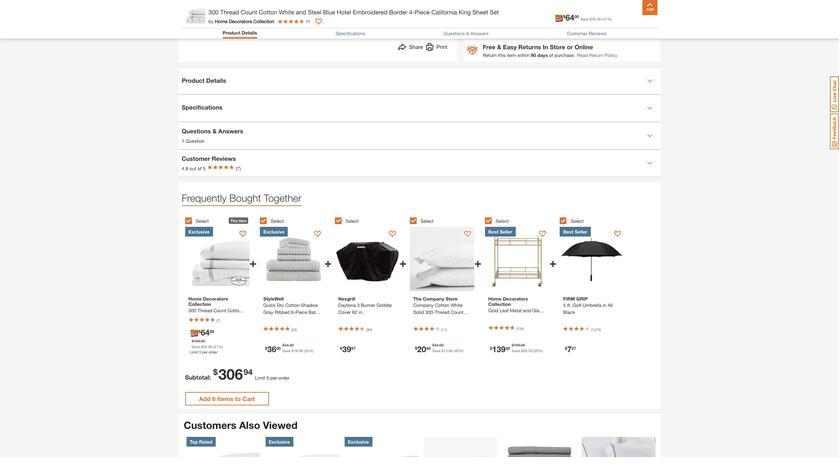 Task type: vqa. For each thing, say whether or not it's contained in the screenshot.
Menu
no



Task type: locate. For each thing, give the bounding box(es) containing it.
now
[[541, 20, 550, 26]]

) for thread
[[446, 327, 447, 332]]

4 + from the left
[[475, 255, 482, 270]]

0 horizontal spatial store
[[446, 296, 458, 302]]

0 horizontal spatial product
[[182, 77, 205, 84]]

1 vertical spatial 64
[[201, 328, 210, 337]]

buy now with
[[532, 20, 560, 26]]

2 return from the left
[[589, 52, 604, 58]]

$
[[563, 14, 566, 19], [590, 17, 592, 21], [199, 329, 201, 334], [192, 339, 194, 343], [283, 343, 285, 347], [432, 343, 435, 347], [512, 343, 514, 347], [201, 344, 203, 349], [265, 346, 267, 351], [340, 346, 342, 351], [415, 346, 417, 351], [490, 346, 492, 351], [565, 346, 567, 351], [292, 348, 294, 353], [442, 348, 444, 353], [521, 348, 523, 353], [213, 367, 218, 377]]

limit down 109
[[190, 350, 198, 354]]

save
[[581, 17, 589, 21], [192, 344, 200, 349], [283, 348, 291, 353], [432, 348, 441, 353], [512, 348, 520, 353]]

%)
[[607, 17, 612, 21], [218, 344, 223, 349], [309, 348, 314, 353], [459, 348, 464, 353], [539, 348, 543, 353]]

0 horizontal spatial 33
[[305, 348, 309, 353]]

1 best from the left
[[488, 229, 499, 235]]

questions for questions & answers
[[444, 30, 465, 36]]

1 horizontal spatial best seller
[[563, 229, 588, 235]]

0 vertical spatial thread
[[220, 8, 239, 16]]

decorators up the metal
[[503, 296, 528, 302]]

per up 'subtotal:'
[[202, 350, 208, 354]]

to left zoom
[[339, 14, 343, 20]]

in. left w
[[505, 322, 510, 327]]

select inside 5 / 6 group
[[496, 218, 509, 224]]

0 vertical spatial questions
[[444, 30, 465, 36]]

5 inside the firm grip 5 ft. golf umbrella in all black
[[563, 302, 566, 308]]

1 horizontal spatial customer
[[567, 30, 588, 36]]

306
[[218, 365, 243, 383]]

%) right 70
[[539, 348, 543, 353]]

leaf
[[500, 308, 509, 313]]

n
[[221, 13, 225, 19]]

7 for ( 7 )
[[307, 19, 309, 23]]

1 horizontal spatial piece
[[415, 8, 430, 16]]

1 vertical spatial limit
[[255, 375, 265, 381]]

%) for 36
[[309, 348, 314, 353]]

) right x
[[523, 326, 524, 331]]

me
[[614, 17, 622, 24]]

1 vertical spatial 7
[[567, 344, 572, 354]]

0 horizontal spatial display image
[[389, 231, 396, 238]]

top inside home decorators collection gold leaf metal and glass rolling bar cart with glass top (30 in. w x 33 in. h)
[[488, 322, 496, 327]]

with right now
[[552, 20, 560, 26]]

3 / 6 group
[[335, 213, 407, 363]]

top left rated
[[190, 439, 198, 445]]

save down 199
[[512, 348, 520, 353]]

display image
[[389, 231, 396, 238], [464, 231, 471, 238], [539, 231, 546, 238]]

select for 6 / 6 group
[[571, 218, 584, 224]]

save down 54
[[283, 348, 291, 353]]

00 right 109
[[201, 339, 205, 343]]

1 vertical spatial store
[[446, 296, 458, 302]]

save for 20
[[432, 348, 441, 353]]

& inside the free & easy returns in store or online return this item within 90 days of purchase. read return policy
[[497, 43, 501, 51]]

& inside questions & answers 1 question
[[213, 127, 217, 135]]

specifications down zoom
[[336, 30, 365, 36]]

1 vertical spatial of
[[198, 166, 202, 171]]

days
[[538, 52, 548, 58]]

white right 9pm
[[279, 8, 294, 16]]

display image inside 1 / 6 group
[[239, 231, 246, 238]]

also
[[239, 419, 260, 431]]

solid
[[413, 309, 424, 315]]

20
[[417, 344, 426, 354]]

2 display image from the left
[[464, 231, 471, 238]]

order up 'subtotal:'
[[209, 350, 217, 354]]

64
[[566, 13, 575, 22], [201, 328, 210, 337]]

0 vertical spatial details
[[242, 30, 257, 36]]

1 vertical spatial order
[[279, 375, 290, 381]]

%) right 18
[[309, 348, 314, 353]]

save inside $ 139 30 $ 199 . 00 save $ 59 . 70 ( 30 %)
[[512, 348, 520, 353]]

order inside "subtotal: $ 306 94 limit 5 per order"
[[279, 375, 290, 381]]

questions & answers
[[444, 30, 489, 36]]

1 horizontal spatial per
[[270, 375, 277, 381]]

best seller inside 6 / 6 group
[[563, 229, 588, 235]]

read
[[577, 52, 588, 58]]

97
[[351, 346, 356, 351]]

set down ribbed
[[277, 316, 284, 322]]

2 select from the left
[[271, 218, 284, 224]]

0 horizontal spatial in.
[[359, 309, 364, 315]]

subtotal: $ 306 94 limit 5 per order
[[185, 365, 290, 383]]

metal
[[510, 308, 522, 313]]

$ 64 00 left diy
[[563, 13, 579, 22]]

0 vertical spatial $ 64 00
[[563, 13, 579, 22]]

select for 2 / 6 group
[[271, 218, 284, 224]]

questions up 'print'
[[444, 30, 465, 36]]

6 select from the left
[[571, 218, 584, 224]]

live chat image
[[830, 76, 839, 112]]

1 horizontal spatial questions
[[444, 30, 465, 36]]

3 + from the left
[[400, 255, 407, 270]]

2 horizontal spatial &
[[497, 43, 501, 51]]

0 vertical spatial to
[[339, 14, 343, 20]]

5 down 109
[[199, 350, 201, 354]]

0 horizontal spatial count
[[241, 8, 257, 16]]

0 vertical spatial product
[[223, 30, 240, 36]]

+ inside 4 / 6 group
[[475, 255, 482, 270]]

1 horizontal spatial limit
[[255, 375, 265, 381]]

free
[[483, 43, 496, 51]]

+ for 5 / 6 group
[[550, 255, 557, 270]]

cotton up 6-
[[285, 302, 300, 308]]

30 right 70
[[534, 348, 539, 353]]

%) inside the "$ 109 . 00 save $ 45 . 00 ( 41 %) limit 5 per order"
[[218, 344, 223, 349]]

answers for questions & answers 1 question
[[218, 127, 243, 135]]

45 inside the "$ 109 . 00 save $ 45 . 00 ( 41 %) limit 5 per order"
[[203, 344, 207, 349]]

customer up online
[[567, 30, 588, 36]]

1 select from the left
[[196, 218, 209, 224]]

w
[[511, 322, 516, 327]]

2 best seller from the left
[[563, 229, 588, 235]]

) down umbrella
[[600, 327, 601, 332]]

add 6 items to cart
[[199, 395, 255, 402]]

reviews down save $ 45 . 00 ( 41 %)
[[589, 30, 607, 36]]

order down $ 36 00 $ 54 . 00 save $ 18 . 00 ( 33 %)
[[279, 375, 290, 381]]

&
[[466, 30, 469, 36], [497, 43, 501, 51], [213, 127, 217, 135]]

of right out
[[198, 166, 202, 171]]

1 horizontal spatial reviews
[[589, 30, 607, 36]]

store up standard
[[446, 296, 458, 302]]

5 + from the left
[[550, 255, 557, 270]]

109
[[194, 339, 200, 343]]

per right 94
[[270, 375, 277, 381]]

1 vertical spatial or
[[567, 43, 573, 51]]

quick
[[263, 302, 276, 308]]

1 horizontal spatial store
[[550, 43, 565, 51]]

1 horizontal spatial and
[[523, 308, 531, 313]]

order inside the "$ 109 . 00 save $ 45 . 00 ( 41 %) limit 5 per order"
[[209, 350, 217, 354]]

company up solid
[[413, 302, 434, 308]]

home decorators collection gold leaf metal and glass rolling bar cart with glass top (30 in. w x 33 in. h)
[[488, 296, 545, 327]]

save down 109
[[192, 344, 200, 349]]

save right services
[[581, 17, 589, 21]]

40
[[426, 346, 431, 351], [455, 348, 459, 353]]

1 return from the left
[[483, 52, 497, 58]]

45
[[592, 17, 596, 21], [203, 344, 207, 349]]

1 caret image from the top
[[647, 78, 653, 83]]

1 vertical spatial caret image
[[647, 133, 653, 138]]

customer
[[567, 30, 588, 36], [182, 155, 210, 162]]

0 horizontal spatial 90
[[367, 327, 371, 332]]

cart right items
[[243, 395, 255, 402]]

+ inside 1 / 6 group
[[250, 255, 257, 270]]

) inside 6 / 6 group
[[600, 327, 601, 332]]

0 vertical spatial specifications
[[336, 30, 365, 36]]

0 horizontal spatial seller
[[500, 229, 513, 235]]

90 inside 3 / 6 group
[[367, 327, 371, 332]]

1 vertical spatial count
[[451, 309, 464, 315]]

and inside home decorators collection gold leaf metal and glass rolling bar cart with glass top (30 in. w x 33 in. h)
[[523, 308, 531, 313]]

select for 4 / 6 group
[[421, 218, 434, 224]]

or up "purchase."
[[567, 43, 573, 51]]

41 inside the "$ 109 . 00 save $ 45 . 00 ( 41 %) limit 5 per order"
[[214, 344, 218, 349]]

& for questions & answers
[[213, 127, 217, 135]]

return right read
[[589, 52, 604, 58]]

7 inside 6 / 6 group
[[567, 344, 572, 354]]

$ 64 00 inside 1 / 6 group
[[199, 328, 214, 337]]

specifications up questions & answers 1 question
[[182, 104, 223, 111]]

limit right 94
[[255, 375, 265, 381]]

set right sheet
[[490, 8, 499, 16]]

best for home
[[488, 229, 499, 235]]

thread up 'by home decorators collection'
[[220, 8, 239, 16]]

return
[[483, 52, 497, 58], [589, 52, 604, 58]]

0 vertical spatial caret image
[[647, 106, 653, 111]]

save inside $ 20 40 $ 34 . 00 save $ 13 . 60 ( 40 %)
[[432, 348, 441, 353]]

5 ft. golf umbrella in all black image
[[560, 227, 625, 291]]

+ for 4 / 6 group
[[475, 255, 482, 270]]

exclusive inside 1 / 6 group
[[188, 229, 210, 235]]

1 vertical spatial top
[[190, 439, 198, 445]]

1 horizontal spatial display image
[[464, 231, 471, 238]]

%) right 60
[[459, 348, 464, 353]]

2 best from the left
[[563, 229, 574, 235]]

to inside hover image to zoom button
[[339, 14, 343, 20]]

store inside the free & easy returns in store or online return this item within 90 days of purchase. read return policy
[[550, 43, 565, 51]]

4-
[[409, 8, 415, 16]]

add
[[199, 395, 211, 402]]

1 caret image from the top
[[647, 106, 653, 111]]

in. right 62
[[359, 309, 364, 315]]

1 vertical spatial collection
[[488, 301, 511, 307]]

count up standard
[[451, 309, 464, 315]]

7
[[307, 19, 309, 23], [567, 344, 572, 354]]

0 horizontal spatial home
[[215, 18, 228, 24]]

1 vertical spatial company
[[413, 302, 434, 308]]

None field
[[481, 0, 495, 4]]

select inside 1 / 6 group
[[196, 218, 209, 224]]

+ inside 5 / 6 group
[[550, 255, 557, 270]]

save inside the "$ 109 . 00 save $ 45 . 00 ( 41 %) limit 5 per order"
[[192, 344, 200, 349]]

select inside 4 / 6 group
[[421, 218, 434, 224]]

.
[[596, 17, 597, 21], [200, 339, 201, 343], [289, 343, 290, 347], [439, 343, 440, 347], [520, 343, 521, 347], [207, 344, 208, 349], [298, 348, 299, 353], [448, 348, 449, 353], [527, 348, 528, 353]]

with up 104
[[523, 315, 532, 320]]

0 horizontal spatial 7
[[307, 19, 309, 23]]

best inside 5 / 6 group
[[488, 229, 499, 235]]

0 vertical spatial customer
[[567, 30, 588, 36]]

white up standard
[[451, 302, 463, 308]]

the home depot logo image
[[184, 5, 205, 27]]

with
[[552, 20, 560, 26], [523, 315, 532, 320]]

best seller inside 5 / 6 group
[[488, 229, 513, 235]]

cotton
[[259, 8, 277, 16], [285, 302, 300, 308], [435, 302, 449, 308], [413, 316, 428, 322]]

buy now with button
[[515, 15, 608, 28]]

0 vertical spatial per
[[202, 350, 208, 354]]

33 right 18
[[305, 348, 309, 353]]

customer reviews down diy
[[567, 30, 607, 36]]

to right items
[[235, 395, 241, 402]]

0 horizontal spatial collection
[[253, 18, 274, 24]]

save down 34
[[432, 348, 441, 353]]

%) inside $ 36 00 $ 54 . 00 save $ 18 . 00 ( 33 %)
[[309, 348, 314, 353]]

7 for $ 7 27
[[567, 344, 572, 354]]

139
[[492, 344, 506, 354]]

0 horizontal spatial per
[[202, 350, 208, 354]]

top
[[488, 322, 496, 327], [190, 439, 198, 445]]

5 select from the left
[[496, 218, 509, 224]]

1 + from the left
[[250, 255, 257, 270]]

ft.
[[567, 302, 572, 308]]

6
[[212, 395, 216, 402]]

5 / 6 group
[[485, 213, 557, 363]]

) down burner
[[371, 327, 372, 332]]

5 right 94
[[266, 375, 269, 381]]

questions inside questions & answers 1 question
[[182, 127, 211, 135]]

) for piece
[[296, 327, 297, 332]]

services button
[[548, 8, 569, 24]]

1 horizontal spatial 64
[[566, 13, 575, 22]]

1 horizontal spatial specifications
[[336, 30, 365, 36]]

king
[[459, 8, 471, 16]]

90 down nexgrill daytona 3 burner griddle cover 62 in.
[[367, 327, 371, 332]]

2 vertical spatial of
[[447, 323, 451, 329]]

1 horizontal spatial 45
[[592, 17, 596, 21]]

frequently
[[182, 192, 227, 204]]

select for 5 / 6 group
[[496, 218, 509, 224]]

collection inside home decorators collection gold leaf metal and glass rolling bar cart with glass top (30 in. w x 33 in. h)
[[488, 301, 511, 307]]

home right by
[[215, 18, 228, 24]]

) inside 5 / 6 group
[[523, 326, 524, 331]]

0 horizontal spatial details
[[206, 77, 226, 84]]

64 up the "$ 109 . 00 save $ 45 . 00 ( 41 %) limit 5 per order"
[[201, 328, 210, 337]]

daytona
[[338, 302, 356, 308]]

1 vertical spatial to
[[235, 395, 241, 402]]

items
[[217, 395, 233, 402]]

cart
[[513, 315, 522, 320], [243, 395, 255, 402]]

) inside 2 / 6 group
[[296, 327, 297, 332]]

90 inside the free & easy returns in store or online return this item within 90 days of purchase. read return policy
[[531, 52, 536, 58]]

of inside the company store company cotton white solid 300-thread count cotton percale standard pillowcase (set of 2)
[[447, 323, 451, 329]]

1 vertical spatial set
[[277, 316, 284, 322]]

5
[[203, 166, 206, 171], [563, 302, 566, 308], [199, 350, 201, 354], [266, 375, 269, 381]]

stylewell quick dry cotton shadow gray ribbed 6-piece bath towel set
[[263, 296, 318, 322]]

share button
[[399, 43, 423, 53]]

set inside the stylewell quick dry cotton shadow gray ribbed 6-piece bath towel set
[[277, 316, 284, 322]]

$ 64 00 for $
[[563, 13, 579, 22]]

5 inside the "$ 109 . 00 save $ 45 . 00 ( 41 %) limit 5 per order"
[[199, 350, 201, 354]]

home up gold
[[488, 296, 502, 302]]

1 horizontal spatial best
[[563, 229, 574, 235]]

question
[[186, 138, 205, 144]]

company up the 300-
[[423, 296, 444, 302]]

+ inside 3 / 6 group
[[400, 255, 407, 270]]

1 vertical spatial piece
[[296, 309, 307, 315]]

caret image
[[647, 106, 653, 111], [647, 160, 653, 166]]

0 horizontal spatial or
[[558, 9, 565, 14]]

0 horizontal spatial to
[[235, 395, 241, 402]]

2 seller from the left
[[575, 229, 588, 235]]

11
[[442, 327, 446, 332]]

45 left me
[[592, 17, 596, 21]]

seller inside 5 / 6 group
[[500, 229, 513, 235]]

piece down 'shadow'
[[296, 309, 307, 315]]

1 vertical spatial 90
[[367, 327, 371, 332]]

3 select from the left
[[346, 218, 359, 224]]

of left 2) on the right bottom of page
[[447, 323, 451, 329]]

1 horizontal spatial customer reviews
[[567, 30, 607, 36]]

1
[[182, 138, 184, 144]]

1 / 6 group
[[185, 213, 257, 363]]

and left steel
[[296, 8, 306, 16]]

answers inside questions & answers 1 question
[[218, 127, 243, 135]]

rolling
[[488, 315, 503, 320]]

1 vertical spatial thread
[[435, 309, 450, 315]]

glass
[[532, 308, 544, 313], [533, 315, 545, 320]]

30 left 199
[[506, 346, 510, 351]]

best inside 6 / 6 group
[[563, 229, 574, 235]]

reviews up (7) at top left
[[212, 155, 236, 162]]

00 inside $ 20 40 $ 34 . 00 save $ 13 . 60 ( 40 %)
[[440, 343, 444, 347]]

0 vertical spatial decorators
[[229, 18, 252, 24]]

1 horizontal spatial order
[[279, 375, 290, 381]]

+ inside 2 / 6 group
[[325, 255, 332, 270]]

and right the metal
[[523, 308, 531, 313]]

2 vertical spatial &
[[213, 127, 217, 135]]

save inside $ 36 00 $ 54 . 00 save $ 18 . 00 ( 33 %)
[[283, 348, 291, 353]]

+
[[250, 255, 257, 270], [325, 255, 332, 270], [400, 255, 407, 270], [475, 255, 482, 270], [550, 255, 557, 270]]

$ 109 . 00 save $ 45 . 00 ( 41 %) limit 5 per order
[[190, 339, 223, 354]]

customer reviews up 4.8 out of 5 on the top left
[[182, 155, 236, 162]]

best seller
[[488, 229, 513, 235], [563, 229, 588, 235]]

1 horizontal spatial thread
[[435, 309, 450, 315]]

limit inside the "$ 109 . 00 save $ 45 . 00 ( 41 %) limit 5 per order"
[[190, 350, 198, 354]]

4.8 out of 5
[[182, 166, 206, 171]]

this
[[230, 218, 238, 223]]

0 vertical spatial answers
[[471, 30, 489, 36]]

firm
[[563, 296, 575, 302]]

cart up x
[[513, 315, 522, 320]]

this item
[[230, 218, 247, 223]]

save for 139
[[512, 348, 520, 353]]

per inside "subtotal: $ 306 94 limit 5 per order"
[[270, 375, 277, 381]]

services
[[549, 17, 569, 24]]

return down free
[[483, 52, 497, 58]]

+ for 3 / 6 group
[[400, 255, 407, 270]]

1 horizontal spatial seller
[[575, 229, 588, 235]]

45 up 'subtotal:'
[[203, 344, 207, 349]]

$ inside $ 39 97
[[340, 346, 342, 351]]

0 horizontal spatial return
[[483, 52, 497, 58]]

of right the days
[[549, 52, 553, 58]]

( 1274 )
[[591, 327, 601, 332]]

collection left 70815 button
[[253, 18, 274, 24]]

decorators right n
[[229, 18, 252, 24]]

select inside 6 / 6 group
[[571, 218, 584, 224]]

1 best seller from the left
[[488, 229, 513, 235]]

0 horizontal spatial with
[[523, 315, 532, 320]]

$ inside "$ 7 27"
[[565, 346, 567, 351]]

count up 'by home decorators collection'
[[241, 8, 257, 16]]

5 left ft.
[[563, 302, 566, 308]]

select inside 2 / 6 group
[[271, 218, 284, 224]]

top down rolling
[[488, 322, 496, 327]]

0 vertical spatial caret image
[[647, 78, 653, 83]]

0 horizontal spatial 45
[[203, 344, 207, 349]]

0 vertical spatial of
[[549, 52, 553, 58]]

00 right 34
[[440, 343, 444, 347]]

40 left 34
[[426, 346, 431, 351]]

by home decorators collection
[[209, 18, 274, 24]]

+ for 2 / 6 group
[[325, 255, 332, 270]]

1 vertical spatial and
[[523, 308, 531, 313]]

) right (set
[[446, 327, 447, 332]]

64 inside 1 / 6 group
[[201, 328, 210, 337]]

towel
[[263, 316, 275, 322]]

%) inside $ 20 40 $ 34 . 00 save $ 13 . 60 ( 40 %)
[[459, 348, 464, 353]]

1 horizontal spatial decorators
[[503, 296, 528, 302]]

answers
[[471, 30, 489, 36], [218, 127, 243, 135]]

64 for $
[[566, 13, 575, 22]]

home decorators collection sheet sets sb ck sht 66.5 image
[[186, 0, 216, 21]]

41
[[603, 17, 607, 21], [214, 344, 218, 349]]

piece
[[415, 8, 430, 16], [296, 309, 307, 315]]

1 vertical spatial answers
[[218, 127, 243, 135]]

1 horizontal spatial 7
[[567, 344, 572, 354]]

00 up 59
[[521, 343, 525, 347]]

limit
[[190, 350, 198, 354], [255, 375, 265, 381]]

cotton inside the stylewell quick dry cotton shadow gray ribbed 6-piece bath towel set
[[285, 302, 300, 308]]

) up $ 36 00 $ 54 . 00 save $ 18 . 00 ( 33 %)
[[296, 327, 297, 332]]

seller inside 6 / 6 group
[[575, 229, 588, 235]]

%) inside $ 139 30 $ 199 . 00 save $ 59 . 70 ( 30 %)
[[539, 348, 543, 353]]

1 vertical spatial decorators
[[503, 296, 528, 302]]

in
[[603, 302, 607, 308]]

easy
[[503, 43, 517, 51]]

bar
[[504, 315, 511, 320]]

2 horizontal spatial of
[[549, 52, 553, 58]]

to
[[339, 14, 343, 20], [235, 395, 241, 402]]

print button
[[426, 43, 448, 53]]

limit inside "subtotal: $ 306 94 limit 5 per order"
[[255, 375, 265, 381]]

nexgrill
[[338, 296, 355, 302]]

4 select from the left
[[421, 218, 434, 224]]

1 horizontal spatial 90
[[531, 52, 536, 58]]

cart inside button
[[243, 395, 255, 402]]

%) for 139
[[539, 348, 543, 353]]

0 horizontal spatial top
[[190, 439, 198, 445]]

33 right x
[[521, 322, 526, 327]]

select for 3 / 6 group
[[346, 218, 359, 224]]

) inside 4 / 6 group
[[446, 327, 447, 332]]

0 horizontal spatial order
[[209, 350, 217, 354]]

33 inside home decorators collection gold leaf metal and glass rolling bar cart with glass top (30 in. w x 33 in. h)
[[521, 322, 526, 327]]

( 7 )
[[306, 19, 310, 23]]

display image inside 4 / 6 group
[[464, 231, 471, 238]]

2 horizontal spatial display image
[[539, 231, 546, 238]]

details
[[242, 30, 257, 36], [206, 77, 226, 84]]

thread up 'percale'
[[435, 309, 450, 315]]

0 horizontal spatial piece
[[296, 309, 307, 315]]

33
[[521, 322, 526, 327], [305, 348, 309, 353]]

border
[[389, 8, 408, 16]]

1 horizontal spatial set
[[490, 8, 499, 16]]

select inside 3 / 6 group
[[346, 218, 359, 224]]

product image image
[[183, 3, 205, 25]]

caret image
[[647, 78, 653, 83], [647, 133, 653, 138]]

gold
[[488, 308, 499, 313]]

500 thread count egyptian cotton sateen white 4-piece king sheet set image
[[266, 437, 339, 457]]

piece left california
[[415, 8, 430, 16]]

2 + from the left
[[325, 255, 332, 270]]

0 vertical spatial store
[[550, 43, 565, 51]]

6-piece gray super-soft 1600 series double-brushed california king microfiber bed sheets set image
[[503, 437, 577, 457]]

exclusive
[[188, 229, 210, 235], [263, 229, 285, 235], [269, 439, 290, 445], [348, 439, 369, 445]]

white
[[279, 8, 294, 16], [451, 302, 463, 308]]

of
[[549, 52, 553, 58], [198, 166, 202, 171], [447, 323, 451, 329]]

tencel lyocell and cotton blend embroidered black queen sheet set image
[[582, 437, 656, 457]]

display image
[[315, 18, 322, 25], [239, 231, 246, 238], [314, 231, 321, 238], [614, 231, 621, 238]]

( inside the "$ 109 . 00 save $ 45 . 00 ( 41 %) limit 5 per order"
[[213, 344, 214, 349]]

%) up 306
[[218, 344, 223, 349]]

64 left diy button
[[566, 13, 575, 22]]

collection up leaf
[[488, 301, 511, 307]]

with inside home decorators collection gold leaf metal and glass rolling bar cart with glass top (30 in. w x 33 in. h)
[[523, 315, 532, 320]]

1 vertical spatial 45
[[203, 344, 207, 349]]

questions for questions & answers 1 question
[[182, 127, 211, 135]]

1 vertical spatial &
[[497, 43, 501, 51]]

$ 64 00 up 109
[[199, 328, 214, 337]]

store up "purchase."
[[550, 43, 565, 51]]

display image inside 3 / 6 group
[[389, 231, 396, 238]]

1 display image from the left
[[389, 231, 396, 238]]

0 horizontal spatial answers
[[218, 127, 243, 135]]

x
[[517, 322, 519, 327]]

0 vertical spatial 41
[[603, 17, 607, 21]]

or up services
[[558, 9, 565, 14]]

in. left h)
[[527, 322, 532, 327]]

customer up 4.8 out of 5 on the top left
[[182, 155, 210, 162]]

0 horizontal spatial specifications
[[182, 104, 223, 111]]

1 seller from the left
[[500, 229, 513, 235]]



Task type: describe. For each thing, give the bounding box(es) containing it.
6 / 6 group
[[560, 213, 632, 363]]

%) for 20
[[459, 348, 464, 353]]

$ 7 27
[[565, 344, 576, 354]]

1 horizontal spatial in.
[[505, 322, 510, 327]]

00 right 54
[[290, 343, 294, 347]]

answers for questions & answers
[[471, 30, 489, 36]]

policy
[[605, 52, 618, 58]]

400 thread count performance cotton sateen white 4-piece queen sheet set image
[[186, 437, 260, 457]]

percale
[[429, 316, 445, 322]]

0 horizontal spatial 30
[[506, 346, 510, 351]]

best for firm
[[563, 229, 574, 235]]

62
[[352, 309, 358, 315]]

5 inside "subtotal: $ 306 94 limit 5 per order"
[[266, 375, 269, 381]]

gray
[[263, 309, 273, 315]]

item
[[507, 52, 516, 58]]

2 horizontal spatial in.
[[527, 322, 532, 327]]

zoom
[[345, 14, 357, 20]]

36
[[267, 344, 276, 354]]

22
[[292, 327, 296, 332]]

ribbed
[[275, 309, 290, 315]]

click to redirect to view my cart page image
[[640, 8, 648, 16]]

diy button
[[578, 8, 599, 24]]

64 for save
[[201, 328, 210, 337]]

0 vertical spatial company
[[423, 296, 444, 302]]

customers
[[184, 419, 236, 431]]

save for 36
[[283, 348, 291, 353]]

$ 20 40 $ 34 . 00 save $ 13 . 60 ( 40 %)
[[415, 343, 464, 354]]

9pm
[[254, 13, 265, 19]]

home inside home decorators collection gold leaf metal and glass rolling bar cart with glass top (30 in. w x 33 in. h)
[[488, 296, 502, 302]]

baton
[[227, 13, 241, 19]]

all
[[608, 302, 613, 308]]

display image inside 2 / 6 group
[[314, 231, 321, 238]]

0 horizontal spatial of
[[198, 166, 202, 171]]

pillowcase
[[413, 323, 436, 329]]

with inside button
[[552, 20, 560, 26]]

00 left 54
[[276, 346, 281, 351]]

1 vertical spatial product details
[[182, 77, 226, 84]]

) left hover
[[309, 19, 310, 23]]

0 vertical spatial &
[[466, 30, 469, 36]]

) inside 3 / 6 group
[[371, 327, 372, 332]]

share
[[409, 44, 423, 50]]

quick dry cotton shadow gray ribbed 6-piece bath towel set image
[[260, 227, 325, 291]]

stylewell
[[263, 296, 284, 302]]

18
[[294, 348, 298, 353]]

$ 39 97
[[340, 344, 356, 354]]

count inside the company store company cotton white solid 300-thread count cotton percale standard pillowcase (set of 2)
[[451, 309, 464, 315]]

store inside the company store company cotton white solid 300-thread count cotton percale standard pillowcase (set of 2)
[[446, 296, 458, 302]]

34
[[435, 343, 439, 347]]

0 vertical spatial product details
[[223, 30, 257, 36]]

70815
[[284, 13, 299, 19]]

daytona 3 burner griddle cover 62 in. image
[[335, 227, 400, 291]]

legends hotel hewett 4-piece blue egyptian cotton sateen full sheet set image
[[424, 437, 497, 457]]

hotel
[[337, 8, 351, 16]]

54
[[285, 343, 289, 347]]

feedback link image
[[830, 113, 839, 149]]

of inside the free & easy returns in store or online return this item within 90 days of purchase. read return policy
[[549, 52, 553, 58]]

seller for decorators
[[500, 229, 513, 235]]

00 up 'subtotal:'
[[208, 344, 212, 349]]

59
[[523, 348, 527, 353]]

) for black
[[600, 327, 601, 332]]

hover image to zoom
[[311, 14, 357, 20]]

& for free & easy returns in store or online
[[497, 43, 501, 51]]

1 vertical spatial customer
[[182, 155, 210, 162]]

online
[[575, 43, 593, 51]]

display image for nexgrill daytona 3 burner griddle cover 62 in.
[[389, 231, 396, 238]]

diy
[[584, 17, 593, 24]]

300 thread count cotton white and steel blue hotel embroidered border 4-piece california king sheet set
[[209, 8, 499, 16]]

2 caret image from the top
[[647, 133, 653, 138]]

umbrella
[[583, 302, 602, 308]]

company cotton white solid 300-thread count cotton percale standard pillowcase (set of 2) image
[[410, 227, 475, 291]]

in
[[543, 43, 548, 51]]

0 vertical spatial or
[[558, 9, 565, 14]]

70815 button
[[276, 13, 299, 19]]

(7)
[[236, 166, 241, 171]]

firm grip 5 ft. golf umbrella in all black
[[563, 296, 613, 315]]

0 horizontal spatial decorators
[[229, 18, 252, 24]]

0 vertical spatial set
[[490, 8, 499, 16]]

300
[[209, 8, 219, 16]]

cover
[[338, 309, 351, 315]]

1 horizontal spatial 30
[[534, 348, 539, 353]]

$ 64 00 for save
[[199, 328, 214, 337]]

2 caret image from the top
[[647, 160, 653, 166]]

%) left me
[[607, 17, 612, 21]]

1 vertical spatial glass
[[533, 315, 545, 320]]

1 vertical spatial product
[[182, 77, 205, 84]]

nexgrill daytona 3 burner griddle cover 62 in.
[[338, 296, 392, 315]]

300-
[[425, 309, 435, 315]]

( inside $ 139 30 $ 199 . 00 save $ 59 . 70 ( 30 %)
[[533, 348, 534, 353]]

0 vertical spatial glass
[[532, 308, 544, 313]]

00 right 18
[[299, 348, 303, 353]]

burner
[[361, 302, 375, 308]]

4 / 6 group
[[410, 213, 482, 363]]

1 horizontal spatial 40
[[455, 348, 459, 353]]

display image inside 6 / 6 group
[[614, 231, 621, 238]]

0 horizontal spatial 40
[[426, 346, 431, 351]]

39
[[342, 344, 351, 354]]

or inside the free & easy returns in store or online return this item within 90 days of purchase. read return policy
[[567, 43, 573, 51]]

( inside $ 36 00 $ 54 . 00 save $ 18 . 00 ( 33 %)
[[304, 348, 305, 353]]

94
[[244, 367, 253, 377]]

decorators inside home decorators collection gold leaf metal and glass rolling bar cart with glass top (30 in. w x 33 in. h)
[[503, 296, 528, 302]]

questions & answers 1 question
[[182, 127, 243, 144]]

What can we help you find today? search field
[[311, 9, 495, 23]]

2 / 6 group
[[260, 213, 332, 363]]

display image for the company store company cotton white solid 300-thread count cotton percale standard pillowcase (set of 2)
[[464, 231, 471, 238]]

purchase.
[[555, 52, 575, 58]]

4.8
[[182, 166, 188, 171]]

returns
[[519, 43, 541, 51]]

1 vertical spatial details
[[206, 77, 226, 84]]

blue
[[323, 8, 335, 16]]

1 horizontal spatial product
[[223, 30, 240, 36]]

0 vertical spatial count
[[241, 8, 257, 16]]

) for rolling
[[523, 326, 524, 331]]

h)
[[534, 322, 538, 327]]

27
[[572, 346, 576, 351]]

free & easy returns in store or online return this item within 90 days of purchase. read return policy
[[483, 43, 618, 58]]

0 vertical spatial and
[[296, 8, 306, 16]]

sheet
[[473, 8, 488, 16]]

3 display image from the left
[[539, 231, 546, 238]]

00 up the "$ 109 . 00 save $ 45 . 00 ( 41 %) limit 5 per order"
[[210, 329, 214, 334]]

piece inside the stylewell quick dry cotton shadow gray ribbed 6-piece bath towel set
[[296, 309, 307, 315]]

white inside the company store company cotton white solid 300-thread count cotton percale standard pillowcase (set of 2)
[[451, 302, 463, 308]]

0 vertical spatial collection
[[253, 18, 274, 24]]

( inside $ 20 40 $ 34 . 00 save $ 13 . 60 ( 40 %)
[[454, 348, 455, 353]]

(30
[[497, 322, 504, 327]]

print
[[437, 44, 448, 50]]

1 horizontal spatial details
[[242, 30, 257, 36]]

thread inside the company store company cotton white solid 300-thread count cotton percale standard pillowcase (set of 2)
[[435, 309, 450, 315]]

0 horizontal spatial thread
[[220, 8, 239, 16]]

(set
[[437, 323, 445, 329]]

bath
[[309, 309, 318, 315]]

frequently bought together
[[182, 192, 302, 204]]

5 right out
[[203, 166, 206, 171]]

exclusive inside 2 / 6 group
[[263, 229, 285, 235]]

( inside 6 / 6 group
[[591, 327, 592, 332]]

1 vertical spatial specifications
[[182, 104, 223, 111]]

0 horizontal spatial customer reviews
[[182, 155, 236, 162]]

13
[[444, 348, 448, 353]]

( 104 )
[[516, 326, 524, 331]]

me button
[[607, 8, 628, 24]]

bought
[[229, 192, 261, 204]]

add 6 items to cart button
[[185, 392, 269, 405]]

save $ 45 . 00 ( 41 %)
[[581, 17, 612, 21]]

select for 1 / 6 group
[[196, 218, 209, 224]]

hover
[[311, 14, 323, 20]]

cotton up 'percale'
[[435, 302, 449, 308]]

within
[[517, 52, 530, 58]]

together
[[264, 192, 302, 204]]

0 horizontal spatial white
[[279, 8, 294, 16]]

0 horizontal spatial reviews
[[212, 155, 236, 162]]

the
[[413, 296, 422, 302]]

3
[[357, 302, 360, 308]]

( 90 )
[[366, 327, 372, 332]]

cotton right rouge in the left of the page
[[259, 8, 277, 16]]

0 vertical spatial reviews
[[589, 30, 607, 36]]

cart inside home decorators collection gold leaf metal and glass rolling bar cart with glass top (30 in. w x 33 in. h)
[[513, 315, 522, 320]]

buy
[[532, 20, 540, 26]]

california
[[432, 8, 457, 16]]

seller for grip
[[575, 229, 588, 235]]

300 thread count cotton sateen emma khaki floral 4-piece queen sheet set image
[[345, 437, 418, 457]]

$ 139 30 $ 199 . 00 save $ 59 . 70 ( 30 %)
[[490, 343, 543, 354]]

cotton down solid
[[413, 316, 428, 322]]

best seller for firm
[[563, 229, 588, 235]]

best seller for home
[[488, 229, 513, 235]]

in. inside nexgrill daytona 3 burner griddle cover 62 in.
[[359, 309, 364, 315]]

70
[[528, 348, 532, 353]]

00 inside $ 139 30 $ 199 . 00 save $ 59 . 70 ( 30 %)
[[521, 343, 525, 347]]

icon image
[[467, 46, 478, 55]]

gold leaf metal and glass rolling bar cart with glass top (30 in. w x 33 in. h) image
[[485, 227, 550, 291]]

( inside 3 / 6 group
[[366, 327, 367, 332]]

1 horizontal spatial 41
[[603, 17, 607, 21]]

0 vertical spatial home
[[215, 18, 228, 24]]

shadow
[[301, 302, 318, 308]]

per inside the "$ 109 . 00 save $ 45 . 00 ( 41 %) limit 5 per order"
[[202, 350, 208, 354]]

standard
[[446, 316, 465, 322]]

00 left diy
[[575, 14, 579, 19]]

6-
[[291, 309, 296, 315]]

by
[[209, 18, 214, 24]]

1274
[[592, 327, 600, 332]]

this
[[498, 52, 506, 58]]

0 vertical spatial customer reviews
[[567, 30, 607, 36]]

steel
[[308, 8, 322, 16]]

to inside 'add 6 items to cart' button
[[235, 395, 241, 402]]

33 inside $ 36 00 $ 54 . 00 save $ 18 . 00 ( 33 %)
[[305, 348, 309, 353]]

104
[[517, 326, 523, 331]]

00 right diy
[[597, 17, 601, 21]]

$ inside "subtotal: $ 306 94 limit 5 per order"
[[213, 367, 218, 377]]



